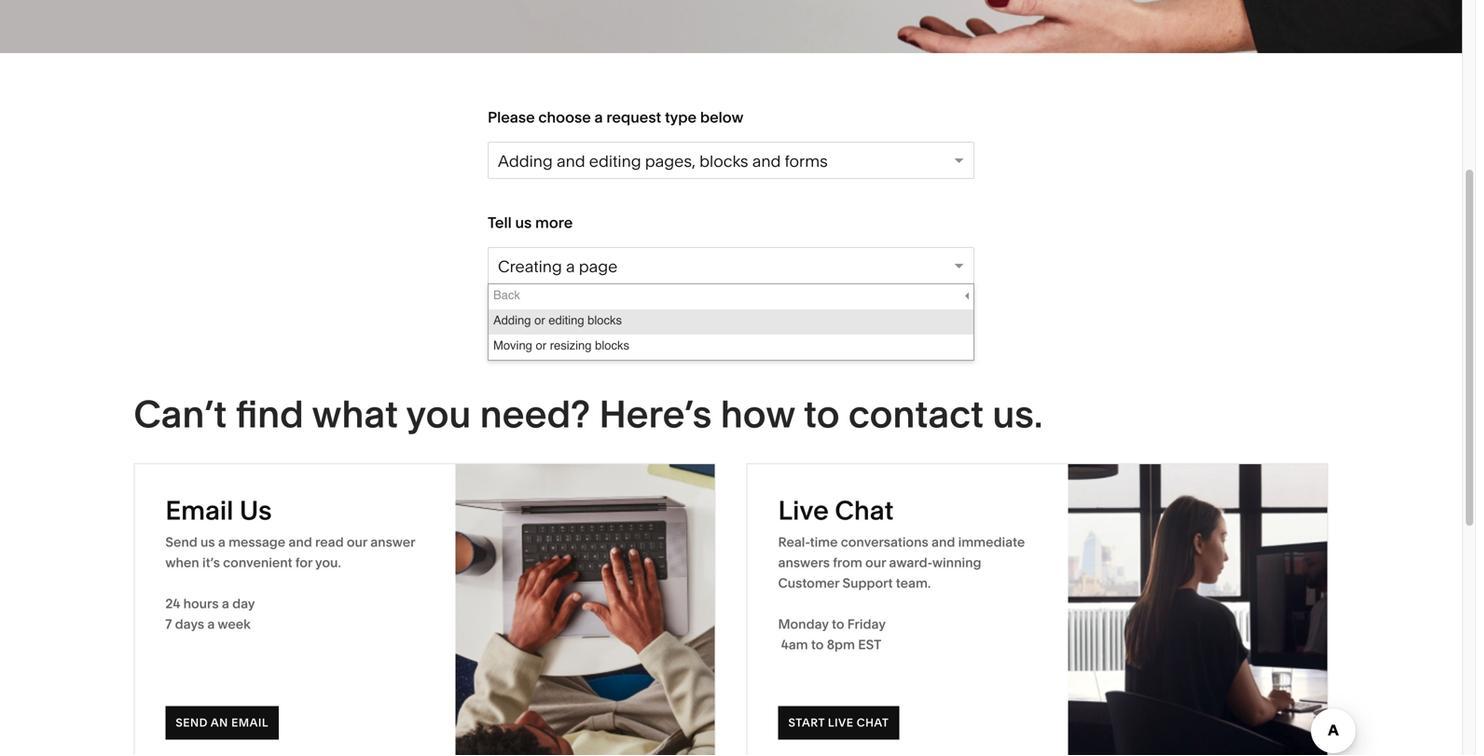 Task type: vqa. For each thing, say whether or not it's contained in the screenshot.
us within email us send us a message and read our answer when it's convenient for you.
yes



Task type: describe. For each thing, give the bounding box(es) containing it.
and inside live chat real-time conversations and immediate answers from our award-winning customer support team.
[[931, 534, 955, 550]]

a left day
[[222, 596, 229, 612]]

below
[[700, 108, 743, 126]]

what
[[312, 391, 398, 437]]

our inside live chat real-time conversations and immediate answers from our award-winning customer support team.
[[865, 555, 886, 571]]

live
[[828, 716, 854, 730]]

2 vertical spatial to
[[811, 637, 824, 653]]

0 vertical spatial to
[[804, 391, 840, 437]]

and left forms
[[752, 152, 781, 171]]

live chat real-time conversations and immediate answers from our award-winning customer support team.
[[778, 495, 1025, 591]]

support
[[842, 575, 893, 591]]

email us send us a message and read our answer when it's convenient for you.
[[165, 495, 415, 571]]

please choose a request type below
[[488, 108, 743, 126]]

need?
[[480, 391, 590, 437]]

page
[[579, 257, 618, 276]]

creating
[[498, 257, 562, 276]]

moving or resizing blocks
[[493, 338, 629, 352]]

adding and editing pages, blocks and forms link
[[488, 142, 974, 179]]

editing for or
[[549, 313, 584, 327]]

monday to friday 4am to 8pm est
[[778, 616, 886, 653]]

from
[[833, 555, 862, 571]]

pages,
[[645, 152, 696, 171]]

when
[[165, 555, 199, 571]]

tell us more list box
[[489, 284, 973, 360]]

can't find what you need? here's how to contact us.
[[134, 391, 1043, 437]]

a left page
[[566, 257, 575, 276]]

back
[[493, 288, 520, 302]]

request
[[606, 108, 661, 126]]

send
[[165, 534, 197, 550]]

hours
[[183, 596, 219, 612]]

email
[[231, 716, 269, 730]]

time
[[810, 534, 838, 550]]

choose
[[538, 108, 591, 126]]

read
[[315, 534, 344, 550]]

answers
[[778, 555, 830, 571]]

customer
[[778, 575, 839, 591]]

real-
[[778, 534, 810, 550]]

how
[[721, 391, 795, 437]]

week
[[218, 616, 251, 632]]

tell us more
[[488, 214, 573, 232]]

us.
[[992, 391, 1043, 437]]

send
[[176, 716, 208, 730]]

resizing
[[550, 338, 592, 352]]

email
[[165, 495, 233, 526]]

it's
[[202, 555, 220, 571]]

7
[[165, 616, 172, 632]]

you
[[406, 391, 471, 437]]

adding for adding or editing blocks
[[493, 313, 531, 327]]

live
[[778, 495, 829, 526]]

answer
[[370, 534, 415, 550]]

winning
[[932, 555, 981, 571]]

you.
[[315, 555, 341, 571]]

please
[[488, 108, 535, 126]]

us
[[240, 495, 272, 526]]

type
[[665, 108, 697, 126]]

adding for adding and editing pages, blocks and forms
[[498, 152, 553, 171]]

1 vertical spatial to
[[832, 616, 844, 632]]

est
[[858, 637, 881, 653]]

team.
[[896, 575, 931, 591]]

moving or resizing blocks option
[[489, 335, 973, 360]]



Task type: locate. For each thing, give the bounding box(es) containing it.
more
[[535, 214, 573, 232]]

blocks up resizing
[[588, 313, 622, 327]]

0 horizontal spatial editing
[[549, 313, 584, 327]]

day
[[232, 596, 255, 612]]

or for moving
[[536, 338, 546, 352]]

1 vertical spatial editing
[[549, 313, 584, 327]]

find
[[236, 391, 304, 437]]

immediate
[[958, 534, 1025, 550]]

0 vertical spatial us
[[515, 214, 532, 232]]

forms
[[785, 152, 828, 171]]

1 horizontal spatial editing
[[589, 152, 641, 171]]

tell
[[488, 214, 512, 232]]

chat
[[857, 716, 889, 730]]

adding or editing blocks option
[[489, 310, 973, 335]]

and up winning
[[931, 534, 955, 550]]

to right the how
[[804, 391, 840, 437]]

creating a page
[[498, 257, 618, 276]]

our up support
[[865, 555, 886, 571]]

our right read
[[347, 534, 367, 550]]

us
[[515, 214, 532, 232], [201, 534, 215, 550]]

a right choose
[[594, 108, 603, 126]]

friday
[[847, 616, 886, 632]]

conversations
[[841, 534, 928, 550]]

us up it's
[[201, 534, 215, 550]]

adding
[[498, 152, 553, 171], [493, 313, 531, 327]]

us right tell
[[515, 214, 532, 232]]

adding up moving
[[493, 313, 531, 327]]

0 vertical spatial or
[[534, 313, 545, 327]]

0 vertical spatial blocks
[[699, 152, 748, 171]]

to up 8pm
[[832, 616, 844, 632]]

editing up resizing
[[549, 313, 584, 327]]

convenient
[[223, 555, 292, 571]]

1 vertical spatial blocks
[[588, 313, 622, 327]]

and
[[557, 152, 585, 171], [752, 152, 781, 171], [288, 534, 312, 550], [931, 534, 955, 550]]

blocks for moving or resizing blocks
[[595, 338, 629, 352]]

to right 4am
[[811, 637, 824, 653]]

0 vertical spatial our
[[347, 534, 367, 550]]

editing
[[589, 152, 641, 171], [549, 313, 584, 327]]

24
[[165, 596, 180, 612]]

our inside email us send us a message and read our answer when it's convenient for you.
[[347, 534, 367, 550]]

0 vertical spatial adding
[[498, 152, 553, 171]]

editing down 'please choose a request type below'
[[589, 152, 641, 171]]

adding inside option
[[493, 313, 531, 327]]

1 vertical spatial us
[[201, 534, 215, 550]]

a
[[594, 108, 603, 126], [566, 257, 575, 276], [218, 534, 225, 550], [222, 596, 229, 612], [207, 616, 215, 632]]

send an email button
[[165, 706, 279, 740]]

our
[[347, 534, 367, 550], [865, 555, 886, 571]]

a up it's
[[218, 534, 225, 550]]

can't
[[134, 391, 227, 437]]

or inside option
[[536, 338, 546, 352]]

adding and editing pages, blocks and forms
[[498, 152, 828, 171]]

or right moving
[[536, 338, 546, 352]]

blocks down below
[[699, 152, 748, 171]]

editing for and
[[589, 152, 641, 171]]

adding or editing blocks
[[493, 313, 622, 327]]

0 horizontal spatial our
[[347, 534, 367, 550]]

0 vertical spatial editing
[[589, 152, 641, 171]]

start live chat button
[[778, 706, 899, 740]]

or inside option
[[534, 313, 545, 327]]

blocks
[[699, 152, 748, 171], [588, 313, 622, 327], [595, 338, 629, 352]]

and down choose
[[557, 152, 585, 171]]

blocks inside option
[[595, 338, 629, 352]]

editing inside option
[[549, 313, 584, 327]]

a inside email us send us a message and read our answer when it's convenient for you.
[[218, 534, 225, 550]]

blocks inside option
[[588, 313, 622, 327]]

contact
[[848, 391, 984, 437]]

start
[[788, 716, 825, 730]]

24 hours a day 7 days a week
[[165, 596, 255, 632]]

1 vertical spatial adding
[[493, 313, 531, 327]]

or for adding
[[534, 313, 545, 327]]

1 horizontal spatial our
[[865, 555, 886, 571]]

creating a page link
[[488, 247, 974, 284]]

blocks right resizing
[[595, 338, 629, 352]]

1 horizontal spatial us
[[515, 214, 532, 232]]

back option
[[489, 284, 973, 310]]

1 vertical spatial or
[[536, 338, 546, 352]]

or
[[534, 313, 545, 327], [536, 338, 546, 352]]

award-
[[889, 555, 932, 571]]

0 horizontal spatial us
[[201, 534, 215, 550]]

blocks for adding or editing blocks
[[588, 313, 622, 327]]

send an email
[[176, 716, 269, 730]]

us inside email us send us a message and read our answer when it's convenient for you.
[[201, 534, 215, 550]]

2 vertical spatial blocks
[[595, 338, 629, 352]]

message
[[229, 534, 285, 550]]

here's
[[599, 391, 712, 437]]

adding down please
[[498, 152, 553, 171]]

an
[[211, 716, 228, 730]]

a right days
[[207, 616, 215, 632]]

8pm
[[827, 637, 855, 653]]

days
[[175, 616, 204, 632]]

for
[[295, 555, 312, 571]]

and up 'for'
[[288, 534, 312, 550]]

1 vertical spatial our
[[865, 555, 886, 571]]

or up moving or resizing blocks
[[534, 313, 545, 327]]

and inside email us send us a message and read our answer when it's convenient for you.
[[288, 534, 312, 550]]

start live chat
[[788, 716, 889, 730]]

moving
[[493, 338, 532, 352]]

4am
[[781, 637, 808, 653]]

to
[[804, 391, 840, 437], [832, 616, 844, 632], [811, 637, 824, 653]]

monday
[[778, 616, 829, 632]]

chat
[[835, 495, 894, 526]]



